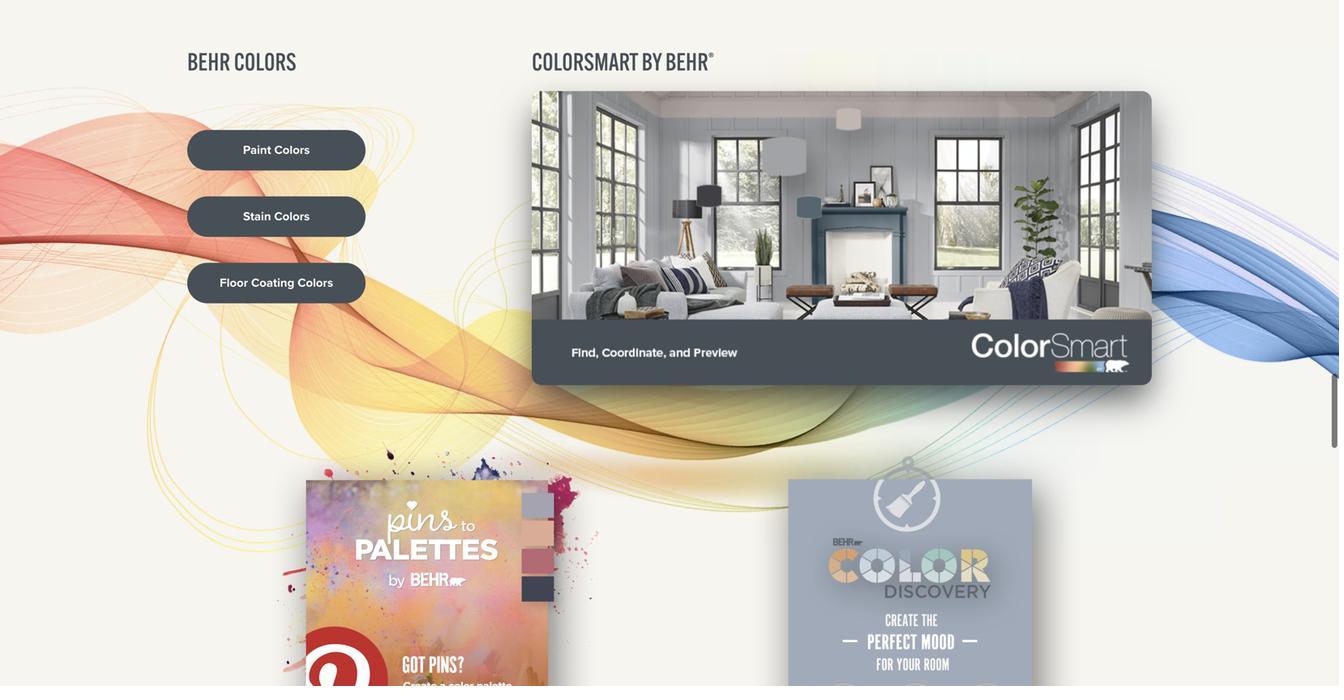 Task type: locate. For each thing, give the bounding box(es) containing it.
colors
[[274, 141, 310, 159], [274, 208, 310, 226], [298, 274, 333, 292]]

colorsmart
[[532, 46, 638, 77]]

2 behr from the left
[[665, 46, 708, 77]]

colors right stain
[[274, 208, 310, 226]]

0 horizontal spatial behr
[[187, 46, 230, 77]]

floor coating colors link
[[187, 263, 366, 304]]

stain colors link
[[187, 197, 366, 237]]

®
[[708, 49, 714, 67]]

stain
[[243, 208, 271, 226]]

behr
[[187, 46, 230, 77], [665, 46, 708, 77]]

2 vertical spatial colors
[[298, 274, 333, 292]]

behr right by
[[665, 46, 708, 77]]

1 vertical spatial colors
[[274, 208, 310, 226]]

stain colors
[[243, 208, 310, 226]]

colors for paint colors
[[274, 141, 310, 159]]

behr left colors
[[187, 46, 230, 77]]

colors inside stain colors link
[[274, 208, 310, 226]]

0 vertical spatial colors
[[274, 141, 310, 159]]

colors right coating
[[298, 274, 333, 292]]

coating
[[251, 274, 294, 292]]

colors right paint
[[274, 141, 310, 159]]

floor coating colors
[[220, 274, 333, 292]]

colors inside paint colors link
[[274, 141, 310, 159]]

paint
[[243, 141, 271, 159]]

colorsmart by behr ®
[[532, 46, 714, 77]]

paint colors link
[[187, 130, 366, 171]]

creative image of colorsmart. image
[[532, 91, 1152, 385]]

1 horizontal spatial behr
[[665, 46, 708, 77]]

floor
[[220, 274, 248, 292]]



Task type: describe. For each thing, give the bounding box(es) containing it.
paint colors
[[243, 141, 310, 159]]

colors
[[234, 46, 296, 77]]

colors inside floor coating colors link
[[298, 274, 333, 292]]

colors for stain colors
[[274, 208, 310, 226]]

behr colors
[[187, 46, 296, 77]]

1 behr from the left
[[187, 46, 230, 77]]

by
[[642, 46, 662, 77]]



Task type: vqa. For each thing, say whether or not it's contained in the screenshot.
"FLOOR COATING COLORS" link at the top left of the page
yes



